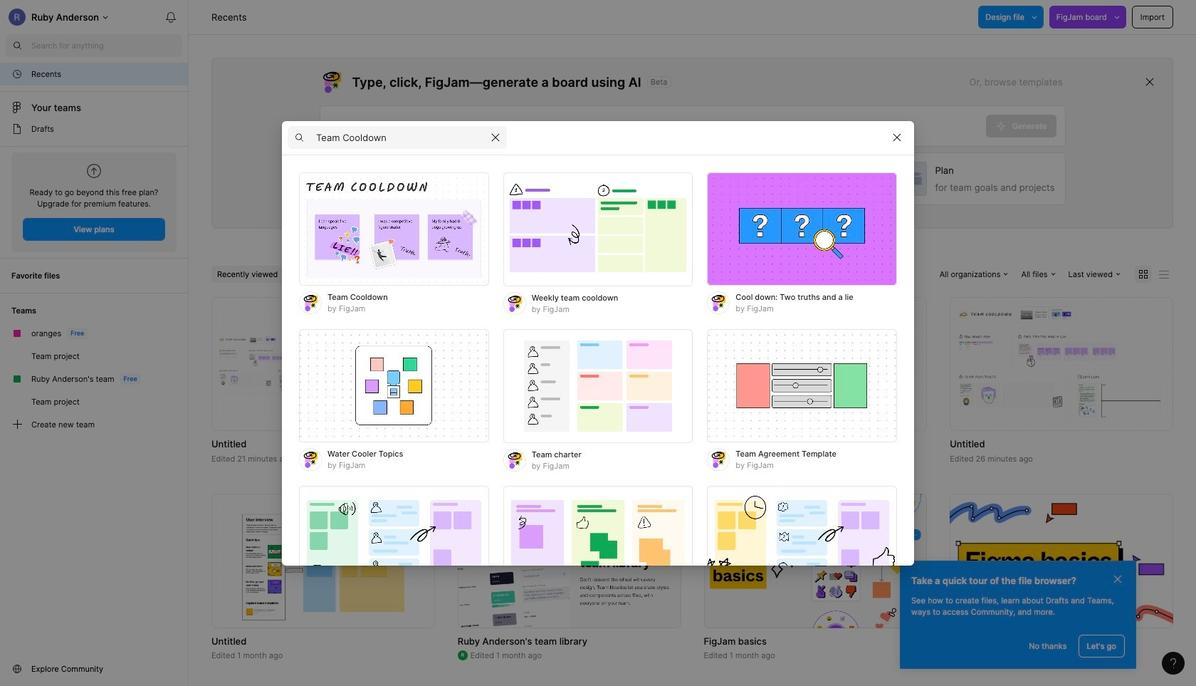 Task type: vqa. For each thing, say whether or not it's contained in the screenshot.
Cool Down: Two Truths And A Lie image
yes



Task type: describe. For each thing, give the bounding box(es) containing it.
water cooler topics image
[[299, 329, 489, 443]]

bell 32 image
[[160, 6, 182, 28]]

weekly team cooldown image
[[503, 172, 693, 286]]

recent 16 image
[[11, 68, 23, 80]]

community 16 image
[[11, 663, 23, 675]]

page 16 image
[[11, 123, 23, 135]]

team meeting agenda image
[[708, 486, 898, 600]]

Ex: A weekly team meeting, starting with an ice breaker field
[[320, 106, 987, 146]]

team charter image
[[503, 329, 693, 443]]



Task type: locate. For each thing, give the bounding box(es) containing it.
team agreement template image
[[708, 329, 898, 443]]

search 32 image
[[6, 34, 28, 57]]

team weekly image
[[299, 486, 489, 600]]

team stand up image
[[503, 486, 693, 600]]

Search for anything text field
[[31, 40, 182, 51]]

file thumbnail image
[[465, 306, 674, 422], [711, 306, 921, 422], [958, 306, 1167, 422], [219, 335, 428, 393], [458, 494, 681, 628], [704, 494, 928, 628], [951, 494, 1174, 628], [242, 501, 404, 621]]

cool down: two truths and a lie image
[[708, 172, 898, 286]]

team cooldown image
[[299, 172, 489, 286]]

Search templates text field
[[316, 129, 484, 146]]

dialog
[[282, 120, 915, 686]]



